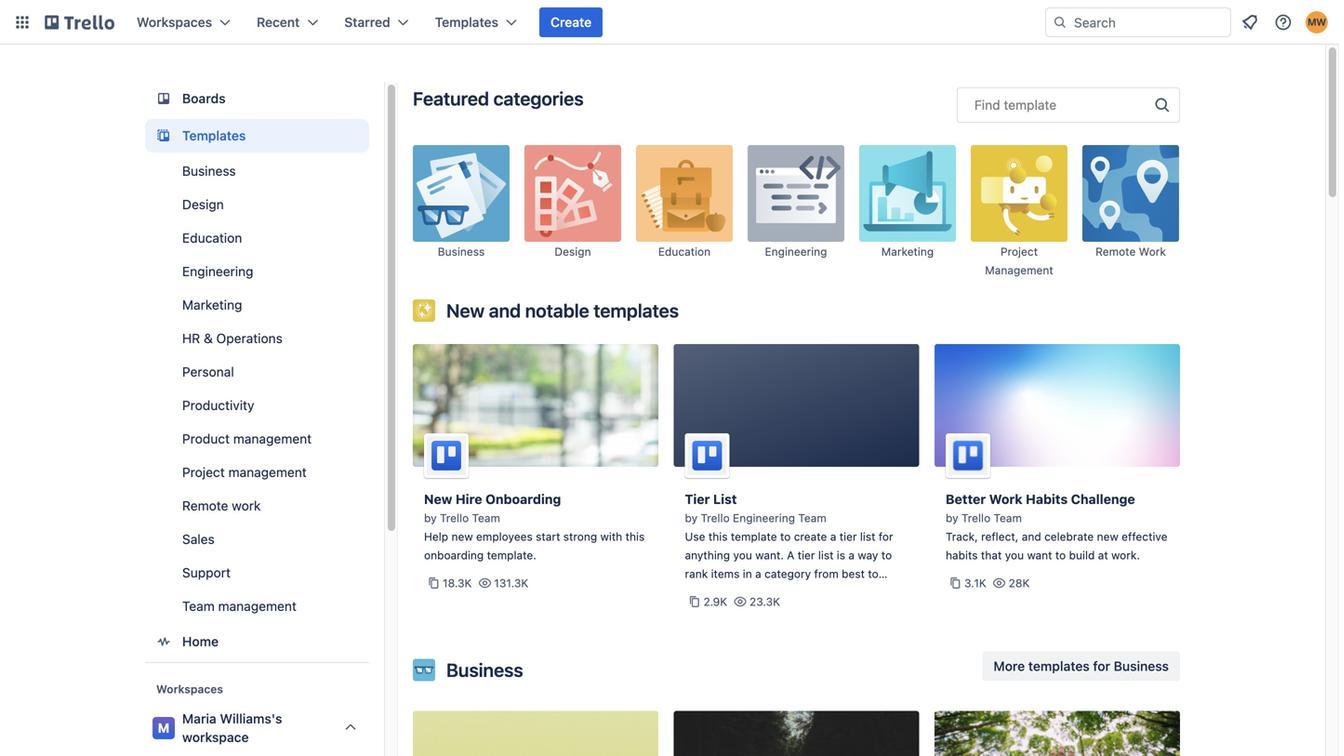 Task type: locate. For each thing, give the bounding box(es) containing it.
remote work down remote work icon
[[1096, 245, 1166, 258]]

1 vertical spatial remote
[[182, 498, 228, 514]]

to up players,
[[868, 567, 879, 580]]

1 vertical spatial template
[[731, 530, 777, 543]]

project management link
[[971, 145, 1068, 279], [145, 458, 369, 487]]

board image
[[153, 87, 175, 110]]

rank
[[685, 567, 708, 580]]

engineering up the &
[[182, 264, 254, 279]]

design
[[182, 197, 224, 212], [555, 245, 591, 258]]

1 horizontal spatial by
[[685, 512, 698, 525]]

remote work icon image
[[1083, 145, 1180, 242]]

1 horizontal spatial templates
[[1029, 659, 1090, 674]]

find template
[[975, 97, 1057, 113]]

williams's
[[220, 711, 282, 727]]

1 new from the left
[[452, 530, 473, 543]]

trello inside better work habits challenge by trello team track, reflect, and celebrate new effective habits that you want to build at work.
[[962, 512, 991, 525]]

by up help
[[424, 512, 437, 525]]

goat'd
[[685, 605, 725, 618]]

templates down boards
[[182, 128, 246, 143]]

you
[[734, 549, 752, 562], [1005, 549, 1024, 562]]

featured categories
[[413, 87, 584, 109]]

by
[[424, 512, 437, 525], [685, 512, 698, 525], [946, 512, 959, 525]]

0 horizontal spatial this
[[626, 530, 645, 543]]

3 by from the left
[[946, 512, 959, 525]]

template inside tier list by trello engineering team use this template to create a tier list for anything you want. a tier list is a way to rank items in a category from best to worst. this could be: best nba players, goat'd pasta dishes, and tastiest fast food joints.
[[731, 530, 777, 543]]

1 vertical spatial and
[[1022, 530, 1042, 543]]

remote
[[1096, 245, 1136, 258], [182, 498, 228, 514]]

1 horizontal spatial work
[[1139, 245, 1166, 258]]

remote up sales
[[182, 498, 228, 514]]

a
[[831, 530, 837, 543], [849, 549, 855, 562], [755, 567, 762, 580]]

2 business icon image from the top
[[413, 659, 435, 681]]

project
[[1001, 245, 1038, 258], [182, 465, 225, 480]]

to
[[780, 530, 791, 543], [882, 549, 892, 562], [1056, 549, 1066, 562], [868, 567, 879, 580]]

1 by from the left
[[424, 512, 437, 525]]

1 vertical spatial project management link
[[145, 458, 369, 487]]

1 vertical spatial templates
[[1029, 659, 1090, 674]]

fast
[[866, 605, 886, 618]]

1 horizontal spatial marketing link
[[860, 145, 956, 279]]

m
[[158, 721, 170, 736]]

0 vertical spatial template
[[1004, 97, 1057, 113]]

1 horizontal spatial remote work link
[[1083, 145, 1180, 279]]

and inside tier list by trello engineering team use this template to create a tier list for anything you want. a tier list is a way to rank items in a category from best to worst. this could be: best nba players, goat'd pasta dishes, and tastiest fast food joints.
[[801, 605, 820, 618]]

0 horizontal spatial remote work
[[182, 498, 261, 514]]

from
[[814, 567, 839, 580]]

workspaces up maria
[[156, 683, 223, 696]]

templates right more
[[1029, 659, 1090, 674]]

1 horizontal spatial trello
[[701, 512, 730, 525]]

workspaces
[[137, 14, 212, 30], [156, 683, 223, 696]]

management inside 'link'
[[218, 599, 297, 614]]

education
[[182, 230, 242, 246], [659, 245, 711, 258]]

marketing up the &
[[182, 297, 242, 313]]

home image
[[153, 631, 175, 653]]

1 vertical spatial for
[[1093, 659, 1111, 674]]

0 notifications image
[[1239, 11, 1261, 33]]

way
[[858, 549, 879, 562]]

0 vertical spatial engineering
[[765, 245, 827, 258]]

business
[[182, 163, 236, 179], [438, 245, 485, 258], [1114, 659, 1169, 674], [447, 659, 523, 681]]

1 horizontal spatial marketing
[[882, 245, 934, 258]]

education link
[[636, 145, 733, 279], [145, 223, 369, 253]]

marketing
[[882, 245, 934, 258], [182, 297, 242, 313]]

1 horizontal spatial you
[[1005, 549, 1024, 562]]

trello team image up better
[[946, 434, 991, 478]]

0 vertical spatial templates
[[594, 300, 679, 321]]

business link for the left "education" link design link
[[145, 156, 369, 186]]

project down project management icon
[[1001, 245, 1038, 258]]

management down productivity link
[[233, 431, 312, 447]]

items
[[711, 567, 740, 580]]

for up players,
[[879, 530, 894, 543]]

new for new hire onboarding by trello team help new employees start strong with this onboarding template.
[[424, 492, 453, 507]]

tier
[[840, 530, 857, 543], [798, 549, 815, 562]]

1 horizontal spatial remote work
[[1096, 245, 1166, 258]]

and left the notable on the left of page
[[489, 300, 521, 321]]

at
[[1098, 549, 1109, 562]]

1 vertical spatial remote work link
[[145, 491, 369, 521]]

by up track,
[[946, 512, 959, 525]]

2 trello team image from the left
[[946, 434, 991, 478]]

engineering up 'want.'
[[733, 512, 795, 525]]

for inside tier list by trello engineering team use this template to create a tier list for anything you want. a tier list is a way to rank items in a category from best to worst. this could be: best nba players, goat'd pasta dishes, and tastiest fast food joints.
[[879, 530, 894, 543]]

project management
[[985, 245, 1054, 277], [182, 465, 307, 480]]

0 horizontal spatial project management link
[[145, 458, 369, 487]]

you right that
[[1005, 549, 1024, 562]]

1 horizontal spatial a
[[831, 530, 837, 543]]

template up 'want.'
[[731, 530, 777, 543]]

marketing down marketing icon
[[882, 245, 934, 258]]

joints.
[[712, 623, 744, 636]]

pasta
[[728, 605, 757, 618]]

template
[[1004, 97, 1057, 113], [731, 530, 777, 543]]

use
[[685, 530, 706, 543]]

0 horizontal spatial design
[[182, 197, 224, 212]]

templates link
[[145, 119, 369, 153]]

tier up "is"
[[840, 530, 857, 543]]

0 vertical spatial for
[[879, 530, 894, 543]]

project management down product management
[[182, 465, 307, 480]]

templates up featured
[[435, 14, 499, 30]]

personal link
[[145, 357, 369, 387]]

2 horizontal spatial a
[[849, 549, 855, 562]]

challenge
[[1071, 492, 1136, 507]]

1 vertical spatial a
[[849, 549, 855, 562]]

business icon image
[[413, 145, 510, 242], [413, 659, 435, 681]]

team down work
[[994, 512, 1022, 525]]

2 by from the left
[[685, 512, 698, 525]]

more templates for business
[[994, 659, 1169, 674]]

0 horizontal spatial marketing link
[[145, 290, 369, 320]]

work down remote work icon
[[1139, 245, 1166, 258]]

remote work link
[[1083, 145, 1180, 279], [145, 491, 369, 521]]

1 horizontal spatial remote
[[1096, 245, 1136, 258]]

by inside tier list by trello engineering team use this template to create a tier list for anything you want. a tier list is a way to rank items in a category from best to worst. this could be: best nba players, goat'd pasta dishes, and tastiest fast food joints.
[[685, 512, 698, 525]]

team down support
[[182, 599, 215, 614]]

Search field
[[1068, 8, 1231, 36]]

this inside new hire onboarding by trello team help new employees start strong with this onboarding template.
[[626, 530, 645, 543]]

management
[[985, 264, 1054, 277], [233, 431, 312, 447], [228, 465, 307, 480], [218, 599, 297, 614]]

2 vertical spatial engineering
[[733, 512, 795, 525]]

new up at
[[1097, 530, 1119, 543]]

better
[[946, 492, 986, 507]]

1 horizontal spatial best
[[842, 567, 865, 580]]

a right "is"
[[849, 549, 855, 562]]

0 horizontal spatial remote work link
[[145, 491, 369, 521]]

0 horizontal spatial work
[[232, 498, 261, 514]]

search image
[[1053, 15, 1068, 30]]

trello down 'hire'
[[440, 512, 469, 525]]

0 horizontal spatial tier
[[798, 549, 815, 562]]

create
[[794, 530, 827, 543]]

1 vertical spatial new
[[424, 492, 453, 507]]

1 horizontal spatial this
[[709, 530, 728, 543]]

0 horizontal spatial templates
[[594, 300, 679, 321]]

support link
[[145, 558, 369, 588]]

templates
[[594, 300, 679, 321], [1029, 659, 1090, 674]]

you inside tier list by trello engineering team use this template to create a tier list for anything you want. a tier list is a way to rank items in a category from best to worst. this could be: best nba players, goat'd pasta dishes, and tastiest fast food joints.
[[734, 549, 752, 562]]

a
[[787, 549, 795, 562]]

trello inside new hire onboarding by trello team help new employees start strong with this onboarding template.
[[440, 512, 469, 525]]

support
[[182, 565, 231, 580]]

find
[[975, 97, 1001, 113]]

0 vertical spatial project management
[[985, 245, 1054, 277]]

0 horizontal spatial template
[[731, 530, 777, 543]]

2 this from the left
[[709, 530, 728, 543]]

0 horizontal spatial list
[[819, 549, 834, 562]]

0 horizontal spatial project management
[[182, 465, 307, 480]]

1 horizontal spatial engineering link
[[748, 145, 845, 279]]

project management down project management icon
[[985, 245, 1054, 277]]

1 horizontal spatial project management link
[[971, 145, 1068, 279]]

1 horizontal spatial list
[[860, 530, 876, 543]]

this inside tier list by trello engineering team use this template to create a tier list for anything you want. a tier list is a way to rank items in a category from best to worst. this could be: best nba players, goat'd pasta dishes, and tastiest fast food joints.
[[709, 530, 728, 543]]

0 horizontal spatial marketing
[[182, 297, 242, 313]]

2 vertical spatial and
[[801, 605, 820, 618]]

and
[[489, 300, 521, 321], [1022, 530, 1042, 543], [801, 605, 820, 618]]

management down product management "link"
[[228, 465, 307, 480]]

is
[[837, 549, 846, 562]]

0 vertical spatial project management link
[[971, 145, 1068, 279]]

nba
[[824, 586, 847, 599]]

1 vertical spatial marketing
[[182, 297, 242, 313]]

templates button
[[424, 7, 528, 37]]

design link for "education" link to the right
[[525, 145, 621, 279]]

1 business icon image from the top
[[413, 145, 510, 242]]

new left 'hire'
[[424, 492, 453, 507]]

1 vertical spatial work
[[232, 498, 261, 514]]

engineering down engineering icon
[[765, 245, 827, 258]]

1 horizontal spatial trello team image
[[946, 434, 991, 478]]

0 horizontal spatial you
[[734, 549, 752, 562]]

this up anything
[[709, 530, 728, 543]]

1 horizontal spatial project
[[1001, 245, 1038, 258]]

tier right a
[[798, 549, 815, 562]]

for right more
[[1093, 659, 1111, 674]]

0 horizontal spatial new
[[452, 530, 473, 543]]

0 horizontal spatial trello
[[440, 512, 469, 525]]

0 horizontal spatial by
[[424, 512, 437, 525]]

to down celebrate
[[1056, 549, 1066, 562]]

1 vertical spatial best
[[798, 586, 821, 599]]

0 vertical spatial templates
[[435, 14, 499, 30]]

1 horizontal spatial tier
[[840, 530, 857, 543]]

2 you from the left
[[1005, 549, 1024, 562]]

0 vertical spatial and
[[489, 300, 521, 321]]

remote down remote work icon
[[1096, 245, 1136, 258]]

engineering inside tier list by trello engineering team use this template to create a tier list for anything you want. a tier list is a way to rank items in a category from best to worst. this could be: best nba players, goat'd pasta dishes, and tastiest fast food joints.
[[733, 512, 795, 525]]

management down support link
[[218, 599, 297, 614]]

marketing link for the left "education" link 'engineering' link
[[145, 290, 369, 320]]

anything
[[685, 549, 730, 562]]

1 vertical spatial business icon image
[[413, 659, 435, 681]]

best
[[842, 567, 865, 580], [798, 586, 821, 599]]

help
[[424, 530, 449, 543]]

create
[[551, 14, 592, 30]]

design icon image
[[525, 145, 621, 242]]

marketing icon image
[[860, 145, 956, 242]]

back to home image
[[45, 7, 114, 37]]

by up use
[[685, 512, 698, 525]]

management inside "link"
[[233, 431, 312, 447]]

team inside better work habits challenge by trello team track, reflect, and celebrate new effective habits that you want to build at work.
[[994, 512, 1022, 525]]

marketing link
[[860, 145, 956, 279], [145, 290, 369, 320]]

trello team image up 'hire'
[[424, 434, 469, 478]]

templates
[[435, 14, 499, 30], [182, 128, 246, 143]]

0 horizontal spatial design link
[[145, 190, 369, 220]]

list left "is"
[[819, 549, 834, 562]]

1 horizontal spatial design link
[[525, 145, 621, 279]]

1 vertical spatial list
[[819, 549, 834, 562]]

design link
[[525, 145, 621, 279], [145, 190, 369, 220]]

1 horizontal spatial for
[[1093, 659, 1111, 674]]

design down design icon
[[555, 245, 591, 258]]

best down "is"
[[842, 567, 865, 580]]

trello team image
[[424, 434, 469, 478], [946, 434, 991, 478]]

1 horizontal spatial design
[[555, 245, 591, 258]]

1 this from the left
[[626, 530, 645, 543]]

team up create
[[799, 512, 827, 525]]

1 trello team image from the left
[[424, 434, 469, 478]]

management for the team management 'link'
[[218, 599, 297, 614]]

new and notable templates
[[447, 300, 679, 321]]

worst.
[[685, 586, 717, 599]]

1 horizontal spatial education link
[[636, 145, 733, 279]]

0 horizontal spatial project
[[182, 465, 225, 480]]

this
[[626, 530, 645, 543], [709, 530, 728, 543]]

2 vertical spatial a
[[755, 567, 762, 580]]

team down 'hire'
[[472, 512, 500, 525]]

remote work up sales
[[182, 498, 261, 514]]

0 vertical spatial new
[[447, 300, 485, 321]]

1 horizontal spatial project management
[[985, 245, 1054, 277]]

tastiest
[[823, 605, 863, 618]]

1 horizontal spatial templates
[[435, 14, 499, 30]]

templates right the notable on the left of page
[[594, 300, 679, 321]]

2 trello from the left
[[701, 512, 730, 525]]

and up want
[[1022, 530, 1042, 543]]

team inside tier list by trello engineering team use this template to create a tier list for anything you want. a tier list is a way to rank items in a category from best to worst. this could be: best nba players, goat'd pasta dishes, and tastiest fast food joints.
[[799, 512, 827, 525]]

by inside better work habits challenge by trello team track, reflect, and celebrate new effective habits that you want to build at work.
[[946, 512, 959, 525]]

workspaces up board image
[[137, 14, 212, 30]]

a right create
[[831, 530, 837, 543]]

0 vertical spatial marketing link
[[860, 145, 956, 279]]

this right with
[[626, 530, 645, 543]]

2 new from the left
[[1097, 530, 1119, 543]]

3 trello from the left
[[962, 512, 991, 525]]

list up way
[[860, 530, 876, 543]]

you up the in
[[734, 549, 752, 562]]

engineering link
[[748, 145, 845, 279], [145, 257, 369, 287]]

engineering icon image
[[748, 145, 845, 242]]

new left the notable on the left of page
[[447, 300, 485, 321]]

and right dishes,
[[801, 605, 820, 618]]

project down 'product'
[[182, 465, 225, 480]]

2 horizontal spatial and
[[1022, 530, 1042, 543]]

marketing link for 'engineering' link corresponding to "education" link to the right
[[860, 145, 956, 279]]

new inside new hire onboarding by trello team help new employees start strong with this onboarding template.
[[424, 492, 453, 507]]

0 vertical spatial business icon image
[[413, 145, 510, 242]]

design down templates link
[[182, 197, 224, 212]]

2 horizontal spatial by
[[946, 512, 959, 525]]

0 horizontal spatial business link
[[145, 156, 369, 186]]

work
[[1139, 245, 1166, 258], [232, 498, 261, 514]]

a right the in
[[755, 567, 762, 580]]

0 horizontal spatial best
[[798, 586, 821, 599]]

0 horizontal spatial for
[[879, 530, 894, 543]]

0 vertical spatial list
[[860, 530, 876, 543]]

new up onboarding
[[452, 530, 473, 543]]

habits
[[946, 549, 978, 562]]

template right find on the top right of page
[[1004, 97, 1057, 113]]

you inside better work habits challenge by trello team track, reflect, and celebrate new effective habits that you want to build at work.
[[1005, 549, 1024, 562]]

that
[[981, 549, 1002, 562]]

business link
[[413, 145, 510, 279], [145, 156, 369, 186]]

trello down list
[[701, 512, 730, 525]]

1 horizontal spatial new
[[1097, 530, 1119, 543]]

0 horizontal spatial remote
[[182, 498, 228, 514]]

1 you from the left
[[734, 549, 752, 562]]

0 horizontal spatial trello team image
[[424, 434, 469, 478]]

1 trello from the left
[[440, 512, 469, 525]]

best right 'be:'
[[798, 586, 821, 599]]

product
[[182, 431, 230, 447]]

1 vertical spatial marketing link
[[145, 290, 369, 320]]

1 horizontal spatial business link
[[413, 145, 510, 279]]

work up sales link
[[232, 498, 261, 514]]

trello down better
[[962, 512, 991, 525]]



Task type: describe. For each thing, give the bounding box(es) containing it.
with
[[601, 530, 623, 543]]

start
[[536, 530, 560, 543]]

workspaces inside dropdown button
[[137, 14, 212, 30]]

1 vertical spatial remote work
[[182, 498, 261, 514]]

0 horizontal spatial education link
[[145, 223, 369, 253]]

0 vertical spatial a
[[831, 530, 837, 543]]

tier list by trello engineering team use this template to create a tier list for anything you want. a tier list is a way to rank items in a category from best to worst. this could be: best nba players, goat'd pasta dishes, and tastiest fast food joints.
[[685, 492, 894, 636]]

reflect,
[[982, 530, 1019, 543]]

productivity
[[182, 398, 254, 413]]

work
[[990, 492, 1023, 507]]

0 horizontal spatial a
[[755, 567, 762, 580]]

product management link
[[145, 424, 369, 454]]

onboarding
[[424, 549, 484, 562]]

hr & operations
[[182, 331, 283, 346]]

management for product management "link"
[[233, 431, 312, 447]]

management for leftmost project management link
[[228, 465, 307, 480]]

design link for the left "education" link
[[145, 190, 369, 220]]

notable
[[525, 300, 590, 321]]

new inside better work habits challenge by trello team track, reflect, and celebrate new effective habits that you want to build at work.
[[1097, 530, 1119, 543]]

for inside button
[[1093, 659, 1111, 674]]

0 horizontal spatial education
[[182, 230, 242, 246]]

trello team image for new
[[424, 434, 469, 478]]

switch to… image
[[13, 13, 32, 32]]

templates inside button
[[1029, 659, 1090, 674]]

operations
[[216, 331, 283, 346]]

habits
[[1026, 492, 1068, 507]]

starred
[[344, 14, 390, 30]]

track,
[[946, 530, 978, 543]]

food
[[685, 623, 709, 636]]

home
[[182, 634, 219, 649]]

maria williams (mariawilliams94) image
[[1306, 11, 1328, 33]]

1 vertical spatial project management
[[182, 465, 307, 480]]

team inside 'link'
[[182, 599, 215, 614]]

workspaces button
[[126, 7, 242, 37]]

new inside new hire onboarding by trello team help new employees start strong with this onboarding template.
[[452, 530, 473, 543]]

new for new and notable templates
[[447, 300, 485, 321]]

0 vertical spatial best
[[842, 567, 865, 580]]

education icon image
[[636, 145, 733, 242]]

to inside better work habits challenge by trello team track, reflect, and celebrate new effective habits that you want to build at work.
[[1056, 549, 1066, 562]]

0 vertical spatial marketing
[[882, 245, 934, 258]]

personal
[[182, 364, 234, 380]]

maria williams's workspace
[[182, 711, 282, 745]]

0 vertical spatial project
[[1001, 245, 1038, 258]]

featured
[[413, 87, 489, 109]]

0 vertical spatial tier
[[840, 530, 857, 543]]

team inside new hire onboarding by trello team help new employees start strong with this onboarding template.
[[472, 512, 500, 525]]

dishes,
[[760, 605, 798, 618]]

hire
[[456, 492, 482, 507]]

template inside field
[[1004, 97, 1057, 113]]

want
[[1027, 549, 1053, 562]]

more
[[994, 659, 1025, 674]]

list
[[714, 492, 737, 507]]

new hire onboarding by trello team help new employees start strong with this onboarding template.
[[424, 492, 645, 562]]

category
[[765, 567, 811, 580]]

0 horizontal spatial and
[[489, 300, 521, 321]]

employees
[[476, 530, 533, 543]]

trello engineering team image
[[685, 434, 730, 478]]

primary element
[[0, 0, 1340, 45]]

better work habits challenge by trello team track, reflect, and celebrate new effective habits that you want to build at work.
[[946, 492, 1168, 562]]

18.3k
[[443, 577, 472, 590]]

3.1k
[[965, 577, 987, 590]]

to up a
[[780, 530, 791, 543]]

by inside new hire onboarding by trello team help new employees start strong with this onboarding template.
[[424, 512, 437, 525]]

effective
[[1122, 530, 1168, 543]]

1 vertical spatial tier
[[798, 549, 815, 562]]

business link for design link associated with "education" link to the right
[[413, 145, 510, 279]]

engineering link for "education" link to the right
[[748, 145, 845, 279]]

131.3k
[[494, 577, 529, 590]]

open information menu image
[[1274, 13, 1293, 32]]

0 vertical spatial remote
[[1096, 245, 1136, 258]]

team management link
[[145, 592, 369, 621]]

1 vertical spatial workspaces
[[156, 683, 223, 696]]

more templates for business button
[[983, 652, 1181, 681]]

onboarding
[[486, 492, 561, 507]]

trello team image for better
[[946, 434, 991, 478]]

0 vertical spatial work
[[1139, 245, 1166, 258]]

this
[[721, 586, 743, 599]]

product management
[[182, 431, 312, 447]]

hr & operations link
[[145, 324, 369, 354]]

0 vertical spatial remote work
[[1096, 245, 1166, 258]]

1 vertical spatial design
[[555, 245, 591, 258]]

boards
[[182, 91, 226, 106]]

28k
[[1009, 577, 1030, 590]]

23.3k
[[750, 595, 781, 608]]

tier
[[685, 492, 710, 507]]

boards link
[[145, 82, 369, 115]]

home link
[[145, 625, 369, 659]]

sales link
[[145, 525, 369, 554]]

strong
[[564, 530, 597, 543]]

maria
[[182, 711, 217, 727]]

2.9k
[[704, 595, 728, 608]]

1 vertical spatial templates
[[182, 128, 246, 143]]

hr
[[182, 331, 200, 346]]

templates inside popup button
[[435, 14, 499, 30]]

want.
[[756, 549, 784, 562]]

business inside button
[[1114, 659, 1169, 674]]

management down project management icon
[[985, 264, 1054, 277]]

and inside better work habits challenge by trello team track, reflect, and celebrate new effective habits that you want to build at work.
[[1022, 530, 1042, 543]]

be:
[[778, 586, 795, 599]]

trello inside tier list by trello engineering team use this template to create a tier list for anything you want. a tier list is a way to rank items in a category from best to worst. this could be: best nba players, goat'd pasta dishes, and tastiest fast food joints.
[[701, 512, 730, 525]]

create button
[[540, 7, 603, 37]]

recent
[[257, 14, 300, 30]]

project management icon image
[[971, 145, 1068, 242]]

1 horizontal spatial education
[[659, 245, 711, 258]]

workspace
[[182, 730, 249, 745]]

categories
[[494, 87, 584, 109]]

recent button
[[246, 7, 330, 37]]

starred button
[[333, 7, 420, 37]]

build
[[1069, 549, 1095, 562]]

&
[[204, 331, 213, 346]]

could
[[746, 586, 775, 599]]

in
[[743, 567, 752, 580]]

to right way
[[882, 549, 892, 562]]

template.
[[487, 549, 537, 562]]

productivity link
[[145, 391, 369, 420]]

0 vertical spatial design
[[182, 197, 224, 212]]

Find template field
[[957, 87, 1181, 123]]

team management
[[182, 599, 297, 614]]

1 vertical spatial engineering
[[182, 264, 254, 279]]

sales
[[182, 532, 215, 547]]

engineering link for the left "education" link
[[145, 257, 369, 287]]

template board image
[[153, 125, 175, 147]]

celebrate
[[1045, 530, 1094, 543]]

players,
[[850, 586, 891, 599]]



Task type: vqa. For each thing, say whether or not it's contained in the screenshot.
2nd sm image from the right
no



